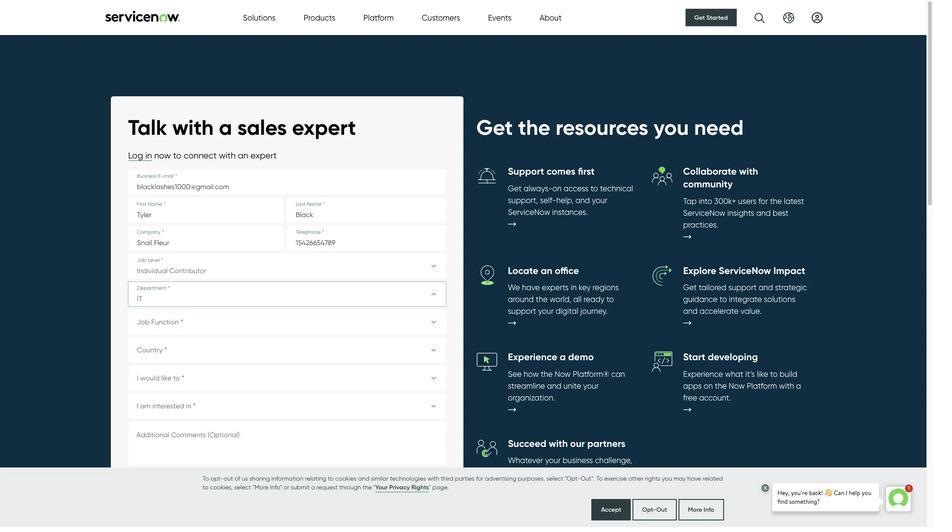 Task type: describe. For each thing, give the bounding box(es) containing it.
other inside to opt-out of us sharing information relating to cookies and similar technologies with third parties for advertising purposes, select "opt-out".  to exercise other rights you may have related to cookies, select "more info" or submit a request through the "
[[629, 475, 644, 482]]

to down submit
[[297, 491, 303, 498]]

and down guidance
[[683, 307, 698, 316]]

opt-
[[211, 475, 224, 482]]

to inside the get tailored support and strategic guidance to integrate solutions and accelerate value.
[[720, 295, 727, 304]]

" inside your privacy rights " page.
[[429, 484, 431, 491]]

drive
[[508, 480, 526, 489]]

0 vertical spatial our
[[570, 438, 585, 450]]

get for get always-on access to technical support, self-help, and your servicenow instances.
[[508, 184, 522, 193]]

help,
[[557, 196, 574, 205]]

parties
[[455, 475, 475, 482]]

with inside experience what it's like to build apps on the now platform with a free account.
[[779, 382, 794, 391]]

events button
[[488, 12, 512, 23]]

of inside whatever your business challenge, our ecosystem of partners will help drive results.
[[562, 468, 569, 477]]

results.
[[528, 480, 552, 489]]

rights
[[645, 475, 661, 482]]

create an account for instant downloads and other premium resources
[[139, 477, 337, 484]]

always-
[[524, 184, 553, 193]]

ecosystem
[[522, 468, 560, 477]]

ready
[[584, 295, 605, 304]]

support inside the get tailored support and strategic guidance to integrate solutions and accelerate value.
[[729, 283, 757, 292]]

your inside we have experts in key regions around the world, all ready to support your digital journey.
[[538, 307, 554, 316]]

read
[[252, 491, 265, 498]]

servicenow up the get tailored support and strategic guidance to integrate solutions and accelerate value.
[[719, 265, 771, 277]]

and inside get always-on access to technical support, self-help, and your servicenow instances.
[[576, 196, 590, 205]]

servicenow image
[[104, 10, 181, 22]]

to up request
[[328, 475, 334, 482]]

succeed
[[508, 438, 547, 450]]

relating
[[305, 475, 326, 482]]

journey.
[[581, 307, 608, 316]]

can
[[612, 370, 625, 379]]

a inside to opt-out of us sharing information relating to cookies and similar technologies with third parties for advertising purposes, select "opt-out".  to exercise other rights you may have related to cookies, select "more info" or submit a request through the "
[[311, 484, 315, 491]]

impact
[[774, 265, 806, 277]]

in inside we have experts in key regions around the world, all ready to support your digital journey.
[[571, 283, 577, 292]]

into
[[699, 197, 713, 206]]

log
[[128, 150, 143, 161]]

that
[[220, 491, 232, 498]]

Telephone telephone field
[[287, 226, 446, 251]]

demo
[[568, 352, 594, 363]]

get started
[[695, 14, 728, 21]]

unite
[[564, 382, 582, 391]]

support inside we have experts in key regions around the world, all ready to support your digital journey.
[[508, 307, 536, 316]]

explore
[[683, 265, 717, 277]]

your inside whatever your business challenge, our ecosystem of partners will help drive results.
[[545, 456, 561, 466]]

accept
[[601, 506, 622, 514]]

your privacy rights " page.
[[375, 484, 449, 492]]

the inside see how the now platform® can streamline and unite your organization.
[[541, 370, 553, 379]]

with up "connect"
[[172, 114, 214, 141]]

customers button
[[422, 12, 460, 23]]

log in link
[[128, 150, 152, 161]]

more info
[[688, 506, 715, 514]]

1 vertical spatial select
[[234, 484, 251, 491]]

2 to from the left
[[597, 475, 603, 482]]

the inside to opt-out of us sharing information relating to cookies and similar technologies with third parties for advertising purposes, select "opt-out".  to exercise other rights you may have related to cookies, select "more info" or submit a request through the "
[[363, 484, 372, 491]]

to inside we have experts in key regions around the world, all ready to support your digital journey.
[[607, 295, 614, 304]]

0 horizontal spatial resources
[[311, 477, 337, 484]]

"more
[[253, 484, 269, 491]]

collaborate with community
[[683, 166, 759, 190]]

the inside we have experts in key regions around the world, all ready to support your digital journey.
[[536, 295, 548, 304]]

servicenow inside tap into 300k+ users for the latest servicenow insights and best practices.
[[683, 208, 726, 218]]

guidance
[[683, 295, 718, 304]]

1 i from the left
[[195, 491, 196, 498]]

platform inside experience what it's like to build apps on the now platform with a free account.
[[747, 382, 777, 391]]

solutions button
[[243, 12, 276, 23]]

we
[[508, 283, 520, 292]]

confirm
[[198, 491, 218, 498]]

Last Name text field
[[287, 198, 446, 223]]

get for get tailored support and strategic guidance to integrate solutions and accelerate value.
[[683, 283, 697, 292]]

2 vertical spatial have
[[236, 491, 250, 498]]

office
[[555, 265, 579, 277]]

a up log in now to connect with an expert
[[219, 114, 232, 141]]

through
[[339, 484, 361, 491]]

tap into 300k+ users for the latest servicenow insights and best practices.
[[683, 197, 804, 229]]

1 horizontal spatial privacy
[[389, 484, 410, 492]]

page.
[[433, 484, 449, 491]]

agree
[[279, 491, 296, 498]]

log in now to connect with an expert
[[128, 150, 277, 161]]

for inside tap into 300k+ users for the latest servicenow insights and best practices.
[[759, 197, 768, 206]]

the inside experience what it's like to build apps on the now platform with a free account.
[[715, 382, 727, 391]]

have inside we have experts in key regions around the world, all ready to support your digital journey.
[[522, 283, 540, 292]]

around
[[508, 295, 534, 304]]

digital
[[556, 307, 579, 316]]

solutions
[[243, 13, 276, 22]]

start developing
[[683, 352, 758, 363]]

the inside tap into 300k+ users for the latest servicenow insights and best practices.
[[770, 197, 782, 206]]

need
[[694, 114, 744, 141]]

submit
[[291, 484, 310, 491]]

locate an office
[[508, 265, 579, 277]]

access
[[564, 184, 589, 193]]

regions
[[593, 283, 619, 292]]

solutions
[[764, 295, 796, 304]]

0 vertical spatial select
[[547, 475, 564, 482]]

0 horizontal spatial expert
[[251, 150, 277, 161]]

an for locate an office
[[541, 265, 553, 277]]

products
[[304, 13, 336, 22]]

experience for experience what it's like to build apps on the now platform with a free account.
[[683, 370, 723, 379]]

organization.
[[508, 393, 555, 403]]

First Name text field
[[128, 198, 284, 223]]

to opt-out of us sharing information relating to cookies and similar technologies with third parties for advertising purposes, select "opt-out".  to exercise other rights you may have related to cookies, select "more info" or submit a request through the "
[[203, 475, 723, 491]]

tap
[[683, 197, 697, 206]]

get always-on access to technical support, self-help, and your servicenow instances.
[[508, 184, 633, 217]]

experts
[[542, 283, 569, 292]]

advertising
[[485, 475, 517, 482]]

developing
[[708, 352, 758, 363]]

key
[[579, 283, 591, 292]]

cookies
[[335, 475, 357, 482]]

and inside tap into 300k+ users for the latest servicenow insights and best practices.
[[757, 208, 771, 218]]

a inside experience what it's like to build apps on the now platform with a free account.
[[796, 382, 801, 391]]

now
[[154, 150, 171, 161]]

customers
[[422, 13, 460, 22]]

0 horizontal spatial privacy
[[316, 491, 336, 498]]

your inside get always-on access to technical support, self-help, and your servicenow instances.
[[592, 196, 608, 205]]

similar
[[371, 475, 389, 482]]

out".
[[581, 475, 595, 482]]

products button
[[304, 12, 336, 23]]

get for get the resources you need
[[477, 114, 513, 141]]

" inside to opt-out of us sharing information relating to cookies and similar technologies with third parties for advertising purposes, select "opt-out".  to exercise other rights you may have related to cookies, select "more info" or submit a request through the "
[[374, 484, 375, 491]]

0 vertical spatial in
[[145, 150, 152, 161]]

to up confirm
[[203, 484, 209, 491]]

cookies,
[[210, 484, 233, 491]]

users
[[738, 197, 757, 206]]

account
[[169, 477, 192, 484]]

third
[[441, 475, 454, 482]]

us
[[242, 475, 248, 482]]

information
[[272, 475, 304, 482]]

your inside see how the now platform® can streamline and unite your organization.
[[583, 382, 599, 391]]

form,
[[179, 491, 193, 498]]

tailored
[[699, 283, 727, 292]]

or
[[284, 484, 289, 491]]

with inside to opt-out of us sharing information relating to cookies and similar technologies with third parties for advertising purposes, select "opt-out".  to exercise other rights you may have related to cookies, select "more info" or submit a request through the "
[[428, 475, 439, 482]]

0 vertical spatial partners
[[588, 438, 626, 450]]

of inside to opt-out of us sharing information relating to cookies and similar technologies with third parties for advertising purposes, select "opt-out".  to exercise other rights you may have related to cookies, select "more info" or submit a request through the "
[[235, 475, 240, 482]]



Task type: locate. For each thing, give the bounding box(es) containing it.
"
[[374, 484, 375, 491], [429, 484, 431, 491]]

0 horizontal spatial "
[[374, 484, 375, 491]]

and left unite
[[547, 382, 562, 391]]

1 horizontal spatial an
[[238, 150, 248, 161]]

a down relating at the bottom left of page
[[311, 484, 315, 491]]

1 horizontal spatial for
[[476, 475, 484, 482]]

purposes,
[[518, 475, 545, 482]]

privacy down technologies
[[389, 484, 410, 492]]

latest
[[784, 197, 804, 206]]

opt-out button
[[633, 500, 677, 521]]

0 vertical spatial support
[[729, 283, 757, 292]]

and left best
[[757, 208, 771, 218]]

on inside get always-on access to technical support, self-help, and your servicenow instances.
[[553, 184, 562, 193]]

have up around at the bottom
[[522, 283, 540, 292]]

it's
[[746, 370, 755, 379]]

strategic
[[775, 283, 807, 292]]

" left page.
[[429, 484, 431, 491]]

experience for experience a demo
[[508, 352, 558, 363]]

0 vertical spatial expert
[[292, 114, 356, 141]]

have inside to opt-out of us sharing information relating to cookies and similar technologies with third parties for advertising purposes, select "opt-out".  to exercise other rights you may have related to cookies, select "more info" or submit a request through the "
[[688, 475, 702, 482]]

get
[[695, 14, 705, 21], [477, 114, 513, 141], [508, 184, 522, 193], [683, 283, 697, 292]]

1 horizontal spatial of
[[562, 468, 569, 477]]

and up solutions
[[759, 283, 773, 292]]

a left demo
[[560, 352, 566, 363]]

on inside experience what it's like to build apps on the now platform with a free account.
[[704, 382, 713, 391]]

succeed with our partners
[[508, 438, 626, 450]]

to right the "like" on the right bottom of the page
[[771, 370, 778, 379]]

an for create an account for instant downloads and other premium resources
[[160, 477, 167, 484]]

now
[[555, 370, 571, 379], [729, 382, 745, 391]]

0 horizontal spatial experience
[[508, 352, 558, 363]]

1 horizontal spatial other
[[629, 475, 644, 482]]

1 vertical spatial support
[[508, 307, 536, 316]]

1 horizontal spatial resources
[[556, 114, 649, 141]]

and inside see how the now platform® can streamline and unite your organization.
[[547, 382, 562, 391]]

partners inside whatever your business challenge, our ecosystem of partners will help drive results.
[[571, 468, 602, 477]]

1 horizontal spatial now
[[729, 382, 745, 391]]

your down platform®
[[583, 382, 599, 391]]

support up integrate
[[729, 283, 757, 292]]

your privacy rights link
[[375, 483, 429, 493]]

Business E-mail text field
[[128, 170, 446, 195]]

servicenow inside get always-on access to technical support, self-help, and your servicenow instances.
[[508, 208, 551, 217]]

resources
[[556, 114, 649, 141], [311, 477, 337, 484]]

0 horizontal spatial platform
[[364, 13, 394, 22]]

to right access
[[591, 184, 598, 193]]

for inside to opt-out of us sharing information relating to cookies and similar technologies with third parties for advertising purposes, select "opt-out".  to exercise other rights you may have related to cookies, select "more info" or submit a request through the "
[[476, 475, 484, 482]]

your down world,
[[538, 307, 554, 316]]

support down around at the bottom
[[508, 307, 536, 316]]

now inside see how the now platform® can streamline and unite your organization.
[[555, 370, 571, 379]]

0 horizontal spatial select
[[234, 484, 251, 491]]

get for get started
[[695, 14, 705, 21]]

our inside whatever your business challenge, our ecosystem of partners will help drive results.
[[508, 468, 520, 477]]

privacy
[[389, 484, 410, 492], [316, 491, 336, 498]]

what
[[725, 370, 744, 379]]

1 horizontal spatial select
[[547, 475, 564, 482]]

experience up how
[[508, 352, 558, 363]]

i right form,
[[195, 491, 196, 498]]

community
[[683, 178, 733, 190]]

events
[[488, 13, 512, 22]]

servicenow down into
[[683, 208, 726, 218]]

0 horizontal spatial now
[[555, 370, 571, 379]]

0 horizontal spatial have
[[236, 491, 250, 498]]

with up users
[[740, 166, 759, 178]]

of down business
[[562, 468, 569, 477]]

experience up apps
[[683, 370, 723, 379]]

help
[[616, 468, 632, 477]]

your down technical
[[592, 196, 608, 205]]

0 vertical spatial resources
[[556, 114, 649, 141]]

other left rights
[[629, 475, 644, 482]]

and down access
[[576, 196, 590, 205]]

go to servicenow account image
[[812, 12, 823, 23]]

partners up challenge,
[[588, 438, 626, 450]]

statement
[[337, 491, 367, 498]]

exercise
[[605, 475, 627, 482]]

for
[[759, 197, 768, 206], [476, 475, 484, 482], [194, 477, 201, 484]]

Company text field
[[128, 226, 284, 251]]

to up accelerate
[[720, 295, 727, 304]]

1 vertical spatial expert
[[251, 150, 277, 161]]

value.
[[741, 307, 762, 316]]

" down similar
[[374, 484, 375, 491]]

comes
[[547, 166, 576, 178]]

talk with a sales expert
[[128, 114, 356, 141]]

and up read
[[256, 477, 267, 484]]

2 horizontal spatial have
[[688, 475, 702, 482]]

0 horizontal spatial on
[[553, 184, 562, 193]]

1 vertical spatial platform
[[747, 382, 777, 391]]

see
[[508, 370, 522, 379]]

in left "key"
[[571, 283, 577, 292]]

1 horizontal spatial "
[[429, 484, 431, 491]]

1 horizontal spatial have
[[522, 283, 540, 292]]

with right "connect"
[[219, 150, 236, 161]]

an down talk with a sales expert
[[238, 150, 248, 161]]

integrate
[[729, 295, 762, 304]]

to left will
[[597, 475, 603, 482]]

1 " from the left
[[374, 484, 375, 491]]

and inside to opt-out of us sharing information relating to cookies and similar technologies with third parties for advertising purposes, select "opt-out".  to exercise other rights you may have related to cookies, select "more info" or submit a request through the "
[[358, 475, 369, 482]]

0 horizontal spatial of
[[235, 475, 240, 482]]

more info button
[[679, 500, 724, 521]]

support,
[[508, 196, 538, 205]]

privacy down request
[[316, 491, 336, 498]]

technical
[[600, 184, 633, 193]]

support
[[508, 166, 544, 178]]

servicenow down the support,
[[508, 208, 551, 217]]

1 vertical spatial an
[[541, 265, 553, 277]]

accept button
[[592, 500, 631, 521]]

2 horizontal spatial an
[[541, 265, 553, 277]]

support
[[729, 283, 757, 292], [508, 307, 536, 316]]

1 vertical spatial resources
[[311, 477, 337, 484]]

free
[[683, 393, 697, 403]]

you
[[654, 114, 689, 141], [662, 475, 672, 482]]

1 vertical spatial in
[[571, 283, 577, 292]]

experience inside experience what it's like to build apps on the now platform with a free account.
[[683, 370, 723, 379]]

0 vertical spatial experience
[[508, 352, 558, 363]]

support comes first
[[508, 166, 595, 178]]

may
[[674, 475, 686, 482]]

now up unite
[[555, 370, 571, 379]]

for right parties at the bottom of the page
[[476, 475, 484, 482]]

1 horizontal spatial in
[[571, 283, 577, 292]]

other left the or
[[269, 477, 284, 484]]

an up "experts"
[[541, 265, 553, 277]]

our
[[570, 438, 585, 450], [508, 468, 520, 477]]

opt-out
[[643, 506, 667, 514]]

1 vertical spatial experience
[[683, 370, 723, 379]]

for right users
[[759, 197, 768, 206]]

your up ecosystem on the right of page
[[545, 456, 561, 466]]

instant
[[203, 477, 222, 484]]

first
[[578, 166, 595, 178]]

0 vertical spatial an
[[238, 150, 248, 161]]

1 vertical spatial our
[[508, 468, 520, 477]]

on up the 'account.'
[[704, 382, 713, 391]]

our up business
[[570, 438, 585, 450]]

0 vertical spatial on
[[553, 184, 562, 193]]

1 vertical spatial now
[[729, 382, 745, 391]]

and down info"
[[266, 491, 278, 498]]

i right that
[[233, 491, 235, 498]]

0 vertical spatial you
[[654, 114, 689, 141]]

sharing
[[250, 475, 270, 482]]

and
[[576, 196, 590, 205], [757, 208, 771, 218], [759, 283, 773, 292], [683, 307, 698, 316], [547, 382, 562, 391], [358, 475, 369, 482], [256, 477, 267, 484], [266, 491, 278, 498]]

talk
[[128, 114, 167, 141]]

whatever
[[508, 456, 543, 466]]

2 vertical spatial an
[[160, 477, 167, 484]]

to inside get always-on access to technical support, self-help, and your servicenow instances.
[[591, 184, 598, 193]]

1 horizontal spatial on
[[704, 382, 713, 391]]

0 horizontal spatial in
[[145, 150, 152, 161]]

an
[[238, 150, 248, 161], [541, 265, 553, 277], [160, 477, 167, 484]]

for left instant
[[194, 477, 201, 484]]

300k+
[[715, 197, 737, 206]]

0 horizontal spatial our
[[508, 468, 520, 477]]

to down regions at the bottom right
[[607, 295, 614, 304]]

2 " from the left
[[429, 484, 431, 491]]

1 vertical spatial have
[[688, 475, 702, 482]]

a down build
[[796, 382, 801, 391]]

0 horizontal spatial other
[[269, 477, 284, 484]]

with up page.
[[428, 475, 439, 482]]

0 vertical spatial platform
[[364, 13, 394, 22]]

have right the may
[[688, 475, 702, 482]]

our up 'drive'
[[508, 468, 520, 477]]

platform
[[364, 13, 394, 22], [747, 382, 777, 391]]

now inside experience what it's like to build apps on the now platform with a free account.
[[729, 382, 745, 391]]

request
[[317, 484, 338, 491]]

accelerate
[[700, 307, 739, 316]]

partners down business
[[571, 468, 602, 477]]

experience
[[508, 352, 558, 363], [683, 370, 723, 379]]

started
[[707, 14, 728, 21]]

build
[[780, 370, 798, 379]]

an right create
[[160, 477, 167, 484]]

get inside the get tailored support and strategic guidance to integrate solutions and accelerate value.
[[683, 283, 697, 292]]

privacy statement link
[[316, 491, 367, 498]]

"opt-
[[565, 475, 581, 482]]

to inside experience what it's like to build apps on the now platform with a free account.
[[771, 370, 778, 379]]

to left opt-
[[203, 475, 209, 482]]

platform button
[[364, 12, 394, 23]]

0 horizontal spatial an
[[160, 477, 167, 484]]

practices.
[[683, 220, 719, 229]]

account.
[[699, 393, 731, 403]]

0 horizontal spatial to
[[203, 475, 209, 482]]

submitting
[[137, 491, 166, 498]]

more
[[688, 506, 702, 514]]

1 vertical spatial on
[[704, 382, 713, 391]]

with down build
[[779, 382, 794, 391]]

select left "opt-
[[547, 475, 564, 482]]

1 horizontal spatial experience
[[683, 370, 723, 379]]

the
[[518, 114, 551, 141], [770, 197, 782, 206], [536, 295, 548, 304], [541, 370, 553, 379], [715, 382, 727, 391], [363, 484, 372, 491], [305, 491, 314, 498]]

get inside get always-on access to technical support, self-help, and your servicenow instances.
[[508, 184, 522, 193]]

0 horizontal spatial support
[[508, 307, 536, 316]]

with inside collaborate with community
[[740, 166, 759, 178]]

of left us
[[235, 475, 240, 482]]

have down downloads
[[236, 491, 250, 498]]

premium
[[285, 477, 309, 484]]

you inside to opt-out of us sharing information relating to cookies and similar technologies with third parties for advertising purposes, select "opt-out".  to exercise other rights you may have related to cookies, select "more info" or submit a request through the "
[[662, 475, 672, 482]]

on up help,
[[553, 184, 562, 193]]

sales
[[237, 114, 287, 141]]

1 horizontal spatial support
[[729, 283, 757, 292]]

1 horizontal spatial to
[[597, 475, 603, 482]]

this
[[168, 491, 177, 498]]

with up business
[[549, 438, 568, 450]]

2 horizontal spatial for
[[759, 197, 768, 206]]

how
[[524, 370, 539, 379]]

1 vertical spatial partners
[[571, 468, 602, 477]]

2 i from the left
[[233, 491, 235, 498]]

1 to from the left
[[203, 475, 209, 482]]

now down "what"
[[729, 382, 745, 391]]

technologies
[[390, 475, 426, 482]]

select up by submitting this form, i confirm that i have read and agree to the privacy statement
[[234, 484, 251, 491]]

0 vertical spatial have
[[522, 283, 540, 292]]

rights
[[412, 484, 429, 492]]

0 horizontal spatial i
[[195, 491, 196, 498]]

1 horizontal spatial platform
[[747, 382, 777, 391]]

and left similar
[[358, 475, 369, 482]]

0 horizontal spatial for
[[194, 477, 201, 484]]

in
[[145, 150, 152, 161], [571, 283, 577, 292]]

to right the now
[[173, 150, 182, 161]]

downloads
[[223, 477, 254, 484]]

1 horizontal spatial expert
[[292, 114, 356, 141]]

1 horizontal spatial our
[[570, 438, 585, 450]]

in right log
[[145, 150, 152, 161]]

1 horizontal spatial i
[[233, 491, 235, 498]]

out
[[657, 506, 667, 514]]

like
[[757, 370, 769, 379]]

will
[[604, 468, 615, 477]]

experience a demo
[[508, 352, 594, 363]]

your
[[375, 484, 388, 492]]

1 vertical spatial you
[[662, 475, 672, 482]]

0 vertical spatial now
[[555, 370, 571, 379]]

None text field
[[128, 423, 446, 466]]



Task type: vqa. For each thing, say whether or not it's contained in the screenshot.
technologies
yes



